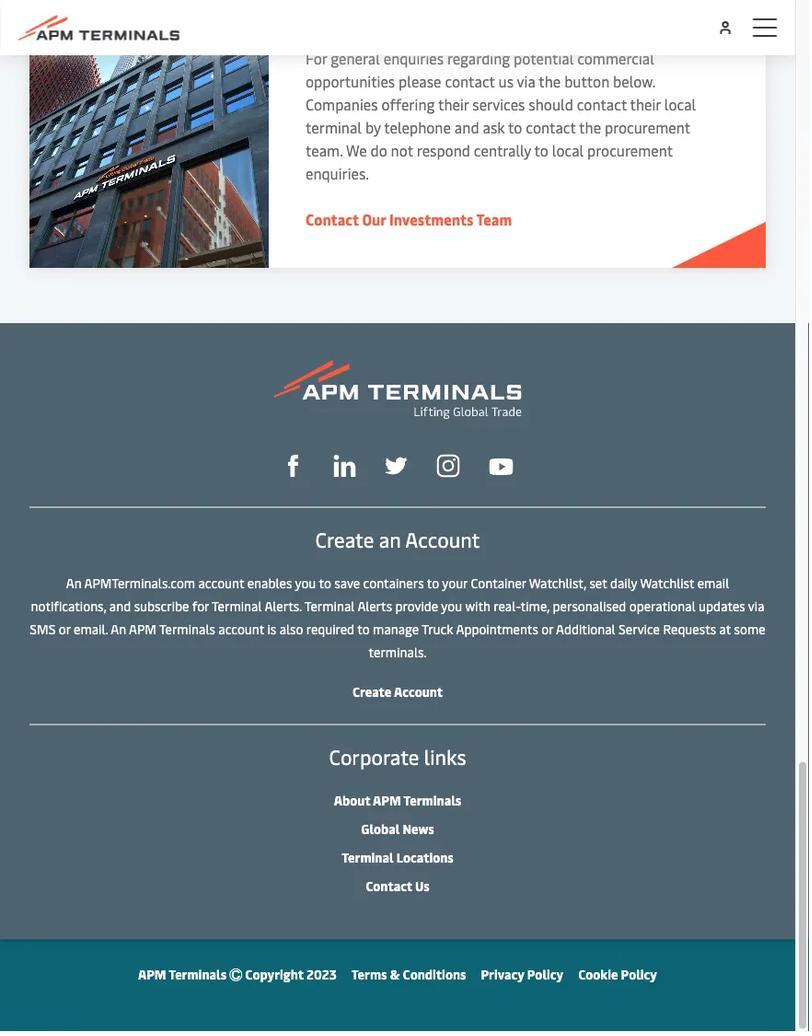 Task type: vqa. For each thing, say whether or not it's contained in the screenshot.
the with
yes



Task type: describe. For each thing, give the bounding box(es) containing it.
containers
[[364, 575, 424, 592]]

team
[[477, 210, 513, 230]]

also
[[280, 621, 304, 638]]

create account link
[[353, 684, 443, 701]]

for general enquiries regarding potential commercial opportunities please contact us via the button below. companies offering their services should contact their local terminal by telephone and ask to contact the procurement team. we do not respond centrally to local procurement enquiries.
[[306, 49, 697, 184]]

contact for contact our investments team
[[306, 210, 359, 230]]

operational
[[630, 598, 696, 615]]

corporate
[[329, 744, 420, 771]]

updates
[[700, 598, 746, 615]]

1 horizontal spatial an
[[111, 621, 126, 638]]

with
[[466, 598, 491, 615]]

contact us link
[[366, 878, 430, 896]]

0 horizontal spatial local
[[553, 141, 584, 161]]

you tube link
[[490, 454, 514, 477]]

0 vertical spatial an
[[66, 575, 82, 592]]

cookie policy
[[579, 967, 658, 984]]

twitter image
[[386, 456, 408, 478]]

manage
[[373, 621, 419, 638]]

some
[[735, 621, 766, 638]]

enquiries.
[[306, 164, 369, 184]]

to down alerts
[[358, 621, 370, 638]]

button
[[565, 72, 610, 92]]

set
[[590, 575, 608, 592]]

policy for cookie policy
[[622, 967, 658, 984]]

terms
[[352, 967, 388, 984]]

personalised
[[553, 598, 627, 615]]

opportunities
[[306, 72, 395, 92]]

terminal locations
[[342, 849, 454, 867]]

apm inside 'an apmterminals.com account enables you to save containers to your container watchlist, set daily watchlist email notifications, and subscribe for terminal alerts. terminal alerts provide you with real-time, personalised operational updates via sms or email. an apm terminals account is also required to manage truck appointments or additional service requests at some terminals.'
[[129, 621, 157, 638]]

telephone
[[385, 118, 451, 138]]

save
[[335, 575, 360, 592]]

0 vertical spatial account
[[406, 526, 480, 553]]

contact our investments team
[[306, 210, 513, 230]]

global
[[362, 821, 400, 838]]

services
[[473, 95, 526, 115]]

at
[[720, 621, 732, 638]]

facebook image
[[282, 456, 305, 478]]

contact for contact us
[[366, 878, 413, 896]]

our
[[362, 210, 386, 230]]

1 vertical spatial account
[[219, 621, 265, 638]]

provide
[[396, 598, 439, 615]]

policy for privacy policy
[[528, 967, 564, 984]]

1 horizontal spatial you
[[442, 598, 463, 615]]

2 vertical spatial terminals
[[169, 967, 227, 984]]

privacy policy link
[[481, 967, 564, 984]]

1 or from the left
[[59, 621, 71, 638]]

links
[[425, 744, 467, 771]]

container
[[471, 575, 527, 592]]

create for create an account
[[316, 526, 374, 553]]

do
[[371, 141, 388, 161]]

privacy
[[481, 967, 525, 984]]

2 their from the left
[[631, 95, 662, 115]]

via inside for general enquiries regarding potential commercial opportunities please contact us via the button below. companies offering their services should contact their local terminal by telephone and ask to contact the procurement team. we do not respond centrally to local procurement enquiries.
[[517, 72, 536, 92]]

linkedin image
[[334, 456, 356, 478]]

shape link
[[282, 453, 305, 478]]

respond
[[417, 141, 471, 161]]

terms & conditions link
[[352, 967, 467, 984]]

centrally
[[474, 141, 532, 161]]

apmterminals.com
[[84, 575, 195, 592]]

requests
[[664, 621, 717, 638]]

ⓒ
[[230, 967, 243, 984]]

about
[[334, 792, 371, 810]]

daily
[[611, 575, 638, 592]]

about apm terminals
[[334, 792, 462, 810]]

contact us
[[366, 878, 430, 896]]

ask
[[483, 118, 505, 138]]

0 vertical spatial local
[[665, 95, 697, 115]]

truck
[[422, 621, 454, 638]]

instagram link
[[437, 453, 460, 478]]

0 horizontal spatial you
[[295, 575, 316, 592]]

real-
[[494, 598, 521, 615]]

2023
[[307, 967, 337, 984]]

and inside 'an apmterminals.com account enables you to save containers to your container watchlist, set daily watchlist email notifications, and subscribe for terminal alerts. terminal alerts provide you with real-time, personalised operational updates via sms or email. an apm terminals account is also required to manage truck appointments or additional service requests at some terminals.'
[[110, 598, 131, 615]]

for
[[192, 598, 209, 615]]

corporate links
[[329, 744, 467, 771]]

global news link
[[362, 821, 435, 838]]

us
[[499, 72, 514, 92]]

about apm terminals link
[[334, 792, 462, 810]]

apmt footer logo image
[[274, 361, 522, 420]]

1 their from the left
[[439, 95, 469, 115]]

commercial
[[578, 49, 655, 69]]

via inside 'an apmterminals.com account enables you to save containers to your container watchlist, set daily watchlist email notifications, and subscribe for terminal alerts. terminal alerts provide you with real-time, personalised operational updates via sms or email. an apm terminals account is also required to manage truck appointments or additional service requests at some terminals.'
[[749, 598, 765, 615]]

2 or from the left
[[542, 621, 554, 638]]

create an account
[[316, 526, 480, 553]]

please
[[399, 72, 442, 92]]

general
[[331, 49, 380, 69]]

enquiries
[[384, 49, 444, 69]]

1 horizontal spatial contact
[[526, 118, 576, 138]]

not
[[391, 141, 414, 161]]



Task type: locate. For each thing, give the bounding box(es) containing it.
cookie policy link
[[579, 967, 658, 984]]

alerts
[[358, 598, 393, 615]]

0 horizontal spatial the
[[539, 72, 561, 92]]

contact down regarding
[[445, 72, 495, 92]]

privacy policy
[[481, 967, 564, 984]]

1 horizontal spatial local
[[665, 95, 697, 115]]

companies
[[306, 95, 378, 115]]

terminal locations link
[[342, 849, 454, 867]]

their
[[439, 95, 469, 115], [631, 95, 662, 115]]

potential
[[514, 49, 574, 69]]

offering
[[382, 95, 435, 115]]

apm terminals ⓒ copyright 2023
[[138, 967, 337, 984]]

we
[[346, 141, 367, 161]]

an
[[66, 575, 82, 592], [111, 621, 126, 638]]

required
[[307, 621, 355, 638]]

1 vertical spatial via
[[749, 598, 765, 615]]

terminals up news
[[404, 792, 462, 810]]

to right the ask
[[509, 118, 523, 138]]

create account
[[353, 684, 443, 701]]

1 vertical spatial you
[[442, 598, 463, 615]]

0 vertical spatial apm
[[129, 621, 157, 638]]

via
[[517, 72, 536, 92], [749, 598, 765, 615]]

create down terminals.
[[353, 684, 392, 701]]

should
[[529, 95, 574, 115]]

1 horizontal spatial policy
[[622, 967, 658, 984]]

conditions
[[403, 967, 467, 984]]

account
[[406, 526, 480, 553], [394, 684, 443, 701]]

1 vertical spatial local
[[553, 141, 584, 161]]

is
[[268, 621, 277, 638]]

terminal right for
[[212, 598, 262, 615]]

or down the time,
[[542, 621, 554, 638]]

an right email.
[[111, 621, 126, 638]]

0 horizontal spatial contact
[[445, 72, 495, 92]]

1 vertical spatial an
[[111, 621, 126, 638]]

sms
[[30, 621, 56, 638]]

to
[[509, 118, 523, 138], [535, 141, 549, 161], [319, 575, 332, 592], [427, 575, 440, 592], [358, 621, 370, 638]]

team.
[[306, 141, 343, 161]]

an apmterminals.com account enables you to save containers to your container watchlist, set daily watchlist email notifications, and subscribe for terminal alerts. terminal alerts provide you with real-time, personalised operational updates via sms or email. an apm terminals account is also required to manage truck appointments or additional service requests at some terminals.
[[30, 575, 766, 661]]

you up 'alerts.'
[[295, 575, 316, 592]]

apm
[[129, 621, 157, 638], [373, 792, 401, 810], [138, 967, 166, 984]]

copyright
[[245, 967, 304, 984]]

service
[[619, 621, 661, 638]]

locations
[[397, 849, 454, 867]]

policy right privacy
[[528, 967, 564, 984]]

you down 'your' at the right bottom of the page
[[442, 598, 463, 615]]

2 vertical spatial apm
[[138, 967, 166, 984]]

0 vertical spatial terminals
[[159, 621, 215, 638]]

0 vertical spatial procurement
[[605, 118, 691, 138]]

1 vertical spatial procurement
[[588, 141, 673, 161]]

apm down subscribe
[[129, 621, 157, 638]]

contact left our
[[306, 210, 359, 230]]

2 horizontal spatial contact
[[578, 95, 627, 115]]

investments
[[390, 210, 474, 230]]

news
[[403, 821, 435, 838]]

you
[[295, 575, 316, 592], [442, 598, 463, 615]]

0 horizontal spatial or
[[59, 621, 71, 638]]

2 vertical spatial contact
[[526, 118, 576, 138]]

0 vertical spatial via
[[517, 72, 536, 92]]

watchlist,
[[530, 575, 587, 592]]

account up for
[[199, 575, 244, 592]]

1 vertical spatial and
[[110, 598, 131, 615]]

0 horizontal spatial contact
[[306, 210, 359, 230]]

linkedin__x28_alt_x29__3_ link
[[334, 453, 356, 478]]

and inside for general enquiries regarding potential commercial opportunities please contact us via the button below. companies offering their services should contact their local terminal by telephone and ask to contact the procurement team. we do not respond centrally to local procurement enquiries.
[[455, 118, 480, 138]]

account left the is
[[219, 621, 265, 638]]

create for create account
[[353, 684, 392, 701]]

0 horizontal spatial an
[[66, 575, 82, 592]]

subscribe
[[134, 598, 189, 615]]

email
[[698, 575, 730, 592]]

1 vertical spatial the
[[580, 118, 602, 138]]

apm up the global
[[373, 792, 401, 810]]

0 horizontal spatial via
[[517, 72, 536, 92]]

1 vertical spatial terminals
[[404, 792, 462, 810]]

contact
[[306, 210, 359, 230], [366, 878, 413, 896]]

contact down terminal locations link
[[366, 878, 413, 896]]

0 horizontal spatial policy
[[528, 967, 564, 984]]

&
[[390, 967, 400, 984]]

cookie
[[579, 967, 619, 984]]

apm left ⓒ
[[138, 967, 166, 984]]

0 vertical spatial account
[[199, 575, 244, 592]]

terminals.
[[369, 644, 427, 661]]

1 horizontal spatial or
[[542, 621, 554, 638]]

terminal
[[306, 118, 362, 138]]

0 vertical spatial you
[[295, 575, 316, 592]]

contact down 'should'
[[526, 118, 576, 138]]

to left save
[[319, 575, 332, 592]]

0 vertical spatial contact
[[445, 72, 495, 92]]

to left 'your' at the right bottom of the page
[[427, 575, 440, 592]]

alerts.
[[265, 598, 302, 615]]

terminal up required
[[305, 598, 355, 615]]

enables
[[248, 575, 292, 592]]

1 horizontal spatial the
[[580, 118, 602, 138]]

account
[[199, 575, 244, 592], [219, 621, 265, 638]]

global news
[[362, 821, 435, 838]]

policy
[[528, 967, 564, 984], [622, 967, 658, 984]]

account up 'your' at the right bottom of the page
[[406, 526, 480, 553]]

apm terminals headquarters image
[[29, 0, 269, 269]]

email.
[[74, 621, 108, 638]]

time,
[[521, 598, 550, 615]]

1 policy from the left
[[528, 967, 564, 984]]

terminal down the global
[[342, 849, 394, 867]]

contact
[[445, 72, 495, 92], [578, 95, 627, 115], [526, 118, 576, 138]]

additional
[[557, 621, 616, 638]]

terms & conditions
[[352, 967, 467, 984]]

terminals inside 'an apmterminals.com account enables you to save containers to your container watchlist, set daily watchlist email notifications, and subscribe for terminal alerts. terminal alerts provide you with real-time, personalised operational updates via sms or email. an apm terminals account is also required to manage truck appointments or additional service requests at some terminals.'
[[159, 621, 215, 638]]

terminals
[[159, 621, 215, 638], [404, 792, 462, 810], [169, 967, 227, 984]]

create
[[316, 526, 374, 553], [353, 684, 392, 701]]

via right us
[[517, 72, 536, 92]]

2 policy from the left
[[622, 967, 658, 984]]

and
[[455, 118, 480, 138], [110, 598, 131, 615]]

and left the ask
[[455, 118, 480, 138]]

terminals down for
[[159, 621, 215, 638]]

or right 'sms'
[[59, 621, 71, 638]]

instagram image
[[437, 455, 460, 478]]

0 vertical spatial contact
[[306, 210, 359, 230]]

1 vertical spatial contact
[[578, 95, 627, 115]]

0 vertical spatial and
[[455, 118, 480, 138]]

account down terminals.
[[394, 684, 443, 701]]

via up some
[[749, 598, 765, 615]]

create up save
[[316, 526, 374, 553]]

1 vertical spatial contact
[[366, 878, 413, 896]]

0 vertical spatial the
[[539, 72, 561, 92]]

1 vertical spatial apm
[[373, 792, 401, 810]]

watchlist
[[641, 575, 695, 592]]

fill 44 link
[[386, 453, 408, 478]]

1 horizontal spatial via
[[749, 598, 765, 615]]

appointments
[[457, 621, 539, 638]]

and down the apmterminals.com
[[110, 598, 131, 615]]

terminals left ⓒ
[[169, 967, 227, 984]]

by
[[366, 118, 381, 138]]

0 horizontal spatial their
[[439, 95, 469, 115]]

1 vertical spatial create
[[353, 684, 392, 701]]

1 vertical spatial account
[[394, 684, 443, 701]]

terminal
[[212, 598, 262, 615], [305, 598, 355, 615], [342, 849, 394, 867]]

us
[[416, 878, 430, 896]]

1 horizontal spatial contact
[[366, 878, 413, 896]]

their down below.
[[631, 95, 662, 115]]

your
[[443, 575, 468, 592]]

below.
[[614, 72, 656, 92]]

the down button
[[580, 118, 602, 138]]

youtube image
[[490, 459, 514, 476]]

regarding
[[448, 49, 511, 69]]

notifications,
[[31, 598, 106, 615]]

1 horizontal spatial and
[[455, 118, 480, 138]]

contact down button
[[578, 95, 627, 115]]

an up the 'notifications,'
[[66, 575, 82, 592]]

the
[[539, 72, 561, 92], [580, 118, 602, 138]]

the up 'should'
[[539, 72, 561, 92]]

0 vertical spatial create
[[316, 526, 374, 553]]

to right centrally
[[535, 141, 549, 161]]

their down please
[[439, 95, 469, 115]]

an
[[379, 526, 401, 553]]

policy right cookie at right bottom
[[622, 967, 658, 984]]

0 horizontal spatial and
[[110, 598, 131, 615]]

for
[[306, 49, 327, 69]]

1 horizontal spatial their
[[631, 95, 662, 115]]



